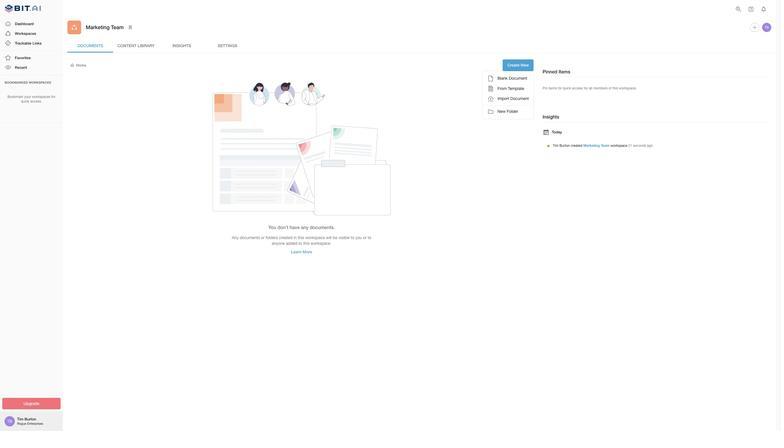 Task type: describe. For each thing, give the bounding box(es) containing it.
anyone
[[272, 241, 285, 246]]

pinned
[[543, 69, 558, 74]]

any
[[232, 236, 239, 240]]

from template button
[[483, 84, 534, 94]]

import document button
[[483, 94, 534, 104]]

items
[[549, 86, 557, 90]]

trackable links button
[[0, 38, 63, 48]]

1 horizontal spatial insights
[[543, 114, 560, 120]]

bookmarked workspaces
[[5, 81, 51, 84]]

0 horizontal spatial new
[[498, 109, 506, 114]]

favorites button
[[0, 53, 63, 63]]

template
[[508, 86, 525, 91]]

bookmark image
[[127, 24, 134, 31]]

new folder button
[[483, 107, 534, 117]]

create
[[508, 63, 520, 68]]

tim burton created marketing team workspace 21 seconds ago
[[553, 144, 653, 148]]

bookmark your workspaces for quick access.
[[7, 95, 55, 104]]

marketing team
[[86, 24, 124, 30]]

enterprises
[[27, 423, 43, 426]]

access
[[573, 86, 583, 90]]

documents
[[240, 236, 260, 240]]

settings
[[218, 43, 237, 48]]

1 horizontal spatial quick
[[563, 86, 572, 90]]

2 horizontal spatial for
[[584, 86, 589, 90]]

settings link
[[205, 39, 251, 53]]

links
[[33, 41, 42, 45]]

dashboard
[[15, 21, 34, 26]]

tim for marketing
[[553, 144, 559, 148]]

1 or from the left
[[261, 236, 265, 240]]

you
[[356, 236, 362, 240]]

upgrade
[[23, 401, 39, 406]]

blank
[[498, 76, 508, 81]]

for inside "bookmark your workspaces for quick access."
[[51, 95, 55, 99]]

any
[[301, 225, 309, 230]]

upgrade button
[[2, 398, 61, 410]]

1 horizontal spatial marketing
[[584, 144, 600, 148]]

content
[[118, 43, 137, 48]]

created inside "tim burton created marketing team workspace 21 seconds ago"
[[571, 144, 583, 148]]

documents
[[78, 43, 103, 48]]

0 horizontal spatial to
[[299, 241, 302, 246]]

document for import document
[[511, 96, 529, 101]]

learn more link
[[287, 247, 317, 258]]

from template
[[498, 86, 525, 91]]

workspaces button
[[0, 29, 63, 38]]

1 horizontal spatial to
[[351, 236, 355, 240]]

home
[[76, 63, 86, 68]]

recent button
[[0, 63, 63, 73]]

your
[[24, 95, 31, 99]]

you don't have any documents.
[[269, 225, 335, 230]]

workspaces
[[32, 95, 50, 99]]

tb button
[[762, 22, 773, 33]]

1 vertical spatial team
[[601, 144, 610, 148]]

created inside any documents or folders created in this workspace will be visible to you or to anyone added to this workspace.
[[279, 236, 293, 240]]

tb inside button
[[765, 25, 770, 29]]

added
[[286, 241, 298, 246]]

new folder
[[498, 109, 519, 114]]

folders
[[266, 236, 278, 240]]

home link
[[70, 63, 86, 68]]

trackable links
[[15, 41, 42, 45]]

tim for enterprises
[[17, 417, 24, 422]]

from
[[498, 86, 507, 91]]

pinned items
[[543, 69, 571, 74]]

don't
[[278, 225, 289, 230]]

tab list containing documents
[[68, 39, 773, 53]]

workspaces
[[29, 81, 51, 84]]



Task type: locate. For each thing, give the bounding box(es) containing it.
1 vertical spatial document
[[511, 96, 529, 101]]

blank document
[[498, 76, 528, 81]]

21
[[629, 144, 633, 148]]

this right in on the bottom of page
[[298, 236, 305, 240]]

1 horizontal spatial or
[[363, 236, 367, 240]]

0 vertical spatial marketing
[[86, 24, 110, 30]]

1 vertical spatial new
[[498, 109, 506, 114]]

1 horizontal spatial created
[[571, 144, 583, 148]]

workspace inside "tim burton created marketing team workspace 21 seconds ago"
[[611, 144, 628, 148]]

bookmarked
[[5, 81, 28, 84]]

0 vertical spatial created
[[571, 144, 583, 148]]

burton up enterprises
[[25, 417, 36, 422]]

dashboard button
[[0, 19, 63, 29]]

rogue
[[17, 423, 26, 426]]

recent
[[15, 65, 27, 70]]

quick left access
[[563, 86, 572, 90]]

to left you
[[351, 236, 355, 240]]

workspaces
[[15, 31, 36, 36]]

will
[[326, 236, 332, 240]]

1 vertical spatial marketing
[[584, 144, 600, 148]]

0 horizontal spatial insights
[[173, 43, 191, 48]]

1 horizontal spatial team
[[601, 144, 610, 148]]

folder
[[507, 109, 519, 114]]

burton down today
[[560, 144, 570, 148]]

insights link
[[159, 39, 205, 53]]

trackable
[[15, 41, 31, 45]]

1 vertical spatial burton
[[25, 417, 36, 422]]

pin items for quick access for all members of this workspace.
[[543, 86, 637, 90]]

0 vertical spatial tim
[[553, 144, 559, 148]]

visible
[[339, 236, 350, 240]]

2 vertical spatial this
[[303, 241, 310, 246]]

1 vertical spatial workspace
[[306, 236, 325, 240]]

1 horizontal spatial tb
[[765, 25, 770, 29]]

1 vertical spatial tb
[[7, 420, 12, 424]]

1 vertical spatial this
[[298, 236, 305, 240]]

1 horizontal spatial tim
[[553, 144, 559, 148]]

0 horizontal spatial marketing
[[86, 24, 110, 30]]

0 horizontal spatial workspace.
[[311, 241, 332, 246]]

1 horizontal spatial burton
[[560, 144, 570, 148]]

0 vertical spatial workspace.
[[620, 86, 637, 90]]

tim up rogue
[[17, 417, 24, 422]]

0 vertical spatial workspace
[[611, 144, 628, 148]]

0 horizontal spatial tim
[[17, 417, 24, 422]]

0 horizontal spatial quick
[[21, 100, 29, 104]]

content library link
[[113, 39, 159, 53]]

in
[[294, 236, 297, 240]]

documents.
[[310, 225, 335, 230]]

or left folders at left bottom
[[261, 236, 265, 240]]

team left bookmark icon
[[111, 24, 124, 30]]

workspace.
[[620, 86, 637, 90], [311, 241, 332, 246]]

import
[[498, 96, 510, 101]]

blank document button
[[483, 74, 534, 84]]

1 horizontal spatial new
[[521, 63, 529, 68]]

workspace. inside any documents or folders created in this workspace will be visible to you or to anyone added to this workspace.
[[311, 241, 332, 246]]

tim burton rogue enterprises
[[17, 417, 43, 426]]

team left the 21
[[601, 144, 610, 148]]

insights
[[173, 43, 191, 48], [543, 114, 560, 120]]

workspace. down will
[[311, 241, 332, 246]]

create new
[[508, 63, 529, 68]]

all
[[589, 86, 593, 90]]

created left marketing team link
[[571, 144, 583, 148]]

0 vertical spatial tb
[[765, 25, 770, 29]]

0 vertical spatial quick
[[563, 86, 572, 90]]

more
[[303, 250, 312, 255]]

1 vertical spatial quick
[[21, 100, 29, 104]]

0 vertical spatial insights
[[173, 43, 191, 48]]

1 vertical spatial created
[[279, 236, 293, 240]]

for
[[558, 86, 562, 90], [584, 86, 589, 90], [51, 95, 55, 99]]

tim inside "tim burton created marketing team workspace 21 seconds ago"
[[553, 144, 559, 148]]

workspace
[[611, 144, 628, 148], [306, 236, 325, 240]]

learn
[[291, 250, 302, 255]]

quick
[[563, 86, 572, 90], [21, 100, 29, 104]]

be
[[333, 236, 338, 240]]

tim inside tim burton rogue enterprises
[[17, 417, 24, 422]]

library
[[138, 43, 155, 48]]

document inside button
[[509, 76, 528, 81]]

insights inside "link"
[[173, 43, 191, 48]]

0 vertical spatial document
[[509, 76, 528, 81]]

1 horizontal spatial for
[[558, 86, 562, 90]]

items
[[559, 69, 571, 74]]

burton inside tim burton rogue enterprises
[[25, 417, 36, 422]]

1 vertical spatial tim
[[17, 417, 24, 422]]

have
[[290, 225, 300, 230]]

burton for enterprises
[[25, 417, 36, 422]]

document for blank document
[[509, 76, 528, 81]]

content library
[[118, 43, 155, 48]]

0 vertical spatial new
[[521, 63, 529, 68]]

or
[[261, 236, 265, 240], [363, 236, 367, 240]]

document up template
[[509, 76, 528, 81]]

tb
[[765, 25, 770, 29], [7, 420, 12, 424]]

new right create
[[521, 63, 529, 68]]

marketing
[[86, 24, 110, 30], [584, 144, 600, 148]]

this up the more
[[303, 241, 310, 246]]

learn more
[[291, 250, 312, 255]]

marketing team link
[[584, 144, 610, 148]]

or right you
[[363, 236, 367, 240]]

burton
[[560, 144, 570, 148], [25, 417, 36, 422]]

0 horizontal spatial tb
[[7, 420, 12, 424]]

burton inside "tim burton created marketing team workspace 21 seconds ago"
[[560, 144, 570, 148]]

this right of
[[613, 86, 619, 90]]

0 horizontal spatial team
[[111, 24, 124, 30]]

quick inside "bookmark your workspaces for quick access."
[[21, 100, 29, 104]]

new left folder
[[498, 109, 506, 114]]

favorites
[[15, 56, 31, 60]]

you
[[269, 225, 277, 230]]

tab list
[[68, 39, 773, 53]]

burton for marketing
[[560, 144, 570, 148]]

team
[[111, 24, 124, 30], [601, 144, 610, 148]]

to right you
[[368, 236, 372, 240]]

pin
[[543, 86, 548, 90]]

0 horizontal spatial or
[[261, 236, 265, 240]]

workspace down documents.
[[306, 236, 325, 240]]

1 horizontal spatial workspace.
[[620, 86, 637, 90]]

tim down today
[[553, 144, 559, 148]]

created
[[571, 144, 583, 148], [279, 236, 293, 240]]

created up added
[[279, 236, 293, 240]]

1 horizontal spatial workspace
[[611, 144, 628, 148]]

documents link
[[68, 39, 113, 53]]

this
[[613, 86, 619, 90], [298, 236, 305, 240], [303, 241, 310, 246]]

for left the all
[[584, 86, 589, 90]]

create new button
[[503, 59, 534, 71]]

tim
[[553, 144, 559, 148], [17, 417, 24, 422]]

import document
[[498, 96, 529, 101]]

workspace. right of
[[620, 86, 637, 90]]

of
[[609, 86, 612, 90]]

workspace inside any documents or folders created in this workspace will be visible to you or to anyone added to this workspace.
[[306, 236, 325, 240]]

bookmark
[[7, 95, 23, 99]]

0 horizontal spatial for
[[51, 95, 55, 99]]

seconds
[[634, 144, 647, 148]]

ago
[[648, 144, 653, 148]]

1 vertical spatial insights
[[543, 114, 560, 120]]

document inside "button"
[[511, 96, 529, 101]]

2 horizontal spatial to
[[368, 236, 372, 240]]

document
[[509, 76, 528, 81], [511, 96, 529, 101]]

0 horizontal spatial created
[[279, 236, 293, 240]]

workspace left the 21
[[611, 144, 628, 148]]

0 horizontal spatial burton
[[25, 417, 36, 422]]

new
[[521, 63, 529, 68], [498, 109, 506, 114]]

1 vertical spatial workspace.
[[311, 241, 332, 246]]

to right added
[[299, 241, 302, 246]]

for right workspaces
[[51, 95, 55, 99]]

to
[[351, 236, 355, 240], [368, 236, 372, 240], [299, 241, 302, 246]]

quick down 'your'
[[21, 100, 29, 104]]

access.
[[30, 100, 42, 104]]

0 vertical spatial burton
[[560, 144, 570, 148]]

members
[[594, 86, 608, 90]]

for right items
[[558, 86, 562, 90]]

0 vertical spatial team
[[111, 24, 124, 30]]

document down template
[[511, 96, 529, 101]]

0 vertical spatial this
[[613, 86, 619, 90]]

today
[[552, 130, 563, 134]]

any documents or folders created in this workspace will be visible to you or to anyone added to this workspace.
[[232, 236, 372, 246]]

2 or from the left
[[363, 236, 367, 240]]

0 horizontal spatial workspace
[[306, 236, 325, 240]]



Task type: vqa. For each thing, say whether or not it's contained in the screenshot.
Enterprises Burton
yes



